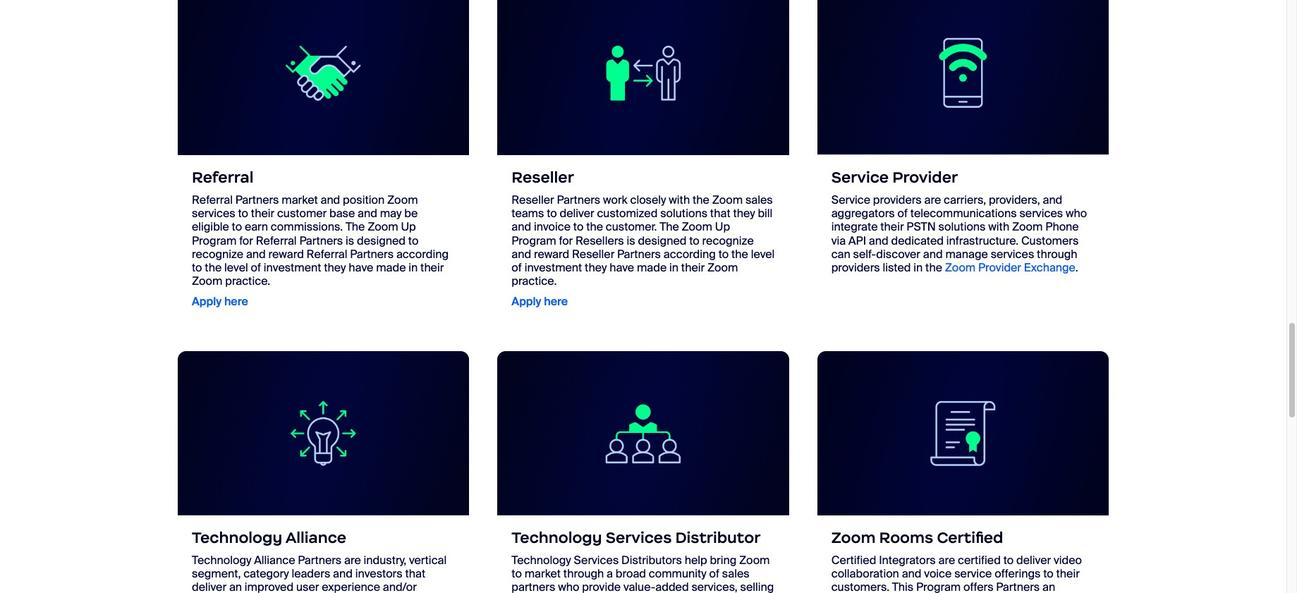 Task type: locate. For each thing, give the bounding box(es) containing it.
program inside 'reseller reseller partners work closely with the zoom sales teams to deliver customized solutions that they bill and invoice to the customer. the zoom up program for resellers is designed to recognize and reward reseller partners according to the level of investment they have made in their zoom practice. apply here'
[[512, 233, 556, 248]]

reward
[[268, 247, 304, 262], [534, 247, 569, 262]]

of down earn
[[251, 260, 261, 275]]

1 horizontal spatial in
[[669, 260, 679, 275]]

resellers
[[576, 233, 624, 248]]

program right this
[[916, 580, 961, 593]]

1 horizontal spatial that
[[710, 206, 730, 221]]

they
[[733, 206, 755, 221], [324, 260, 346, 275], [585, 260, 607, 275]]

have
[[349, 260, 373, 275], [610, 260, 634, 275]]

1 horizontal spatial through
[[1037, 247, 1077, 262]]

apply inside "referral referral partners market and position zoom services to their customer base and may be eligible to earn commissions. the zoom up program for referral partners is designed to recognize and reward referral partners according to the level of investment they have made in their zoom practice. apply here"
[[192, 294, 222, 309]]

rooms
[[879, 528, 933, 547]]

0 horizontal spatial they
[[324, 260, 346, 275]]

value-
[[623, 580, 655, 593]]

is inside 'reseller reseller partners work closely with the zoom sales teams to deliver customized solutions that they bill and invoice to the customer. the zoom up program for resellers is designed to recognize and reward reseller partners according to the level of investment they have made in their zoom practice. apply here'
[[627, 233, 635, 248]]

according inside 'reseller reseller partners work closely with the zoom sales teams to deliver customized solutions that they bill and invoice to the customer. the zoom up program for resellers is designed to recognize and reward reseller partners according to the level of investment they have made in their zoom practice. apply here'
[[664, 247, 716, 262]]

certified up certified
[[937, 528, 1003, 547]]

1 vertical spatial provider
[[978, 260, 1021, 275]]

for
[[239, 233, 253, 248], [559, 233, 573, 248]]

solutions right "customer."
[[660, 206, 708, 221]]

recognize inside 'reseller reseller partners work closely with the zoom sales teams to deliver customized solutions that they bill and invoice to the customer. the zoom up program for resellers is designed to recognize and reward reseller partners according to the level of investment they have made in their zoom practice. apply here'
[[702, 233, 754, 248]]

0 vertical spatial certified
[[937, 528, 1003, 547]]

certified
[[958, 553, 1001, 568]]

up
[[401, 220, 416, 234], [715, 220, 730, 234]]

the down closely
[[660, 220, 679, 234]]

0 horizontal spatial apply here link
[[192, 294, 248, 309]]

2 apply here link from the left
[[512, 294, 568, 309]]

here
[[224, 294, 248, 309], [544, 294, 568, 309]]

0 horizontal spatial for
[[239, 233, 253, 248]]

certified up customers.
[[831, 553, 876, 568]]

0 vertical spatial who
[[1066, 206, 1087, 221]]

level down earn
[[224, 260, 248, 275]]

through left the a
[[563, 567, 604, 581]]

program left earn
[[192, 233, 237, 248]]

are for zoom rooms certified
[[938, 553, 955, 568]]

1 vertical spatial market
[[525, 567, 561, 581]]

providers down "api"
[[831, 260, 880, 275]]

0 horizontal spatial made
[[376, 260, 406, 275]]

0 vertical spatial that
[[710, 206, 730, 221]]

1 horizontal spatial designed
[[638, 233, 687, 248]]

0 horizontal spatial provider
[[892, 168, 958, 187]]

0 horizontal spatial investment
[[264, 260, 321, 275]]

1 vertical spatial certified
[[831, 553, 876, 568]]

in inside service providers are carriers, providers, and aggregators of telecommunications services who integrate their pstn solutions with zoom phone via api and dedicated infrastructure. customers can self-discover and manage services through providers listed in the
[[914, 260, 923, 275]]

image20230726164748 image
[[817, 351, 1109, 516]]

of up dedicated
[[898, 206, 908, 221]]

0 vertical spatial providers
[[873, 193, 922, 207]]

0 horizontal spatial certified
[[831, 553, 876, 568]]

1 horizontal spatial made
[[637, 260, 667, 275]]

1 horizontal spatial for
[[559, 233, 573, 248]]

zoom provider exchange .
[[945, 260, 1078, 275]]

are up experience
[[344, 553, 361, 568]]

provider up carriers,
[[892, 168, 958, 187]]

technology alliance technology alliance partners are industry, vertical segment, category leaders and investors that deliver an improved user experience and/
[[192, 528, 452, 593]]

sales
[[745, 193, 773, 207], [722, 567, 750, 581]]

2 here from the left
[[544, 294, 568, 309]]

have inside "referral referral partners market and position zoom services to their customer base and may be eligible to earn commissions. the zoom up program for referral partners is designed to recognize and reward referral partners according to the level of investment they have made in their zoom practice. apply here"
[[349, 260, 373, 275]]

services up distributors
[[606, 528, 672, 547]]

1 apply here link from the left
[[192, 294, 248, 309]]

service up integrate
[[831, 193, 870, 207]]

designed down may
[[357, 233, 406, 248]]

level down bill
[[751, 247, 775, 262]]

service up aggregators
[[831, 168, 889, 187]]

recognize inside "referral referral partners market and position zoom services to their customer base and may be eligible to earn commissions. the zoom up program for referral partners is designed to recognize and reward referral partners according to the level of investment they have made in their zoom practice. apply here"
[[192, 247, 243, 262]]

through inside service providers are carriers, providers, and aggregators of telecommunications services who integrate their pstn solutions with zoom phone via api and dedicated infrastructure. customers can self-discover and manage services through providers listed in the
[[1037, 247, 1077, 262]]

apply here link
[[192, 294, 248, 309], [512, 294, 568, 309]]

1 horizontal spatial program
[[512, 233, 556, 248]]

customer
[[277, 206, 327, 221]]

discover
[[876, 247, 921, 262]]

1 vertical spatial deliver
[[1016, 553, 1051, 568]]

0 horizontal spatial with
[[669, 193, 690, 207]]

designed
[[357, 233, 406, 248], [638, 233, 687, 248]]

to inside technology services distributor technology services distributors help bring zoom to market through a broad community of sales partners who provide value-added services, selli
[[512, 567, 522, 581]]

2 reward from the left
[[534, 247, 569, 262]]

alliance up improved
[[254, 553, 295, 568]]

investment inside "referral referral partners market and position zoom services to their customer base and may be eligible to earn commissions. the zoom up program for referral partners is designed to recognize and reward referral partners according to the level of investment they have made in their zoom practice. apply here"
[[264, 260, 321, 275]]

practice. down earn
[[225, 274, 270, 289]]

pstn
[[907, 220, 936, 234]]

2 vertical spatial reseller
[[572, 247, 615, 262]]

1 have from the left
[[349, 260, 373, 275]]

1 horizontal spatial the
[[660, 220, 679, 234]]

they down commissions.
[[324, 260, 346, 275]]

certified
[[937, 528, 1003, 547], [831, 553, 876, 568]]

1 horizontal spatial provider
[[978, 260, 1021, 275]]

0 vertical spatial reseller
[[512, 168, 574, 187]]

zoom provider exchange link
[[945, 260, 1075, 275]]

bill
[[758, 206, 773, 221]]

0 horizontal spatial up
[[401, 220, 416, 234]]

1 horizontal spatial have
[[610, 260, 634, 275]]

1 horizontal spatial apply here link
[[512, 294, 568, 309]]

are
[[924, 193, 941, 207], [344, 553, 361, 568], [938, 553, 955, 568]]

made down "customer."
[[637, 260, 667, 275]]

that right investors
[[405, 567, 425, 581]]

aggregators
[[831, 206, 895, 221]]

0 vertical spatial through
[[1037, 247, 1077, 262]]

alliance partner image
[[178, 351, 469, 516]]

service provider image
[[817, 0, 1109, 155]]

are down zoom rooms certified link
[[938, 553, 955, 568]]

2 apply from the left
[[512, 294, 541, 309]]

0 horizontal spatial have
[[349, 260, 373, 275]]

1 horizontal spatial here
[[544, 294, 568, 309]]

made inside "referral referral partners market and position zoom services to their customer base and may be eligible to earn commissions. the zoom up program for referral partners is designed to recognize and reward referral partners according to the level of investment they have made in their zoom practice. apply here"
[[376, 260, 406, 275]]

category
[[243, 567, 289, 581]]

2 service from the top
[[831, 193, 870, 207]]

self-
[[853, 247, 876, 262]]

designed down closely
[[638, 233, 687, 248]]

program down teams
[[512, 233, 556, 248]]

0 vertical spatial service
[[831, 168, 889, 187]]

technology
[[192, 528, 282, 547], [512, 528, 602, 547], [192, 553, 251, 568], [512, 553, 571, 568]]

0 horizontal spatial solutions
[[660, 206, 708, 221]]

1 horizontal spatial apply
[[512, 294, 541, 309]]

with down providers,
[[988, 220, 1009, 234]]

made down may
[[376, 260, 406, 275]]

0 horizontal spatial deliver
[[192, 580, 226, 593]]

2 horizontal spatial program
[[916, 580, 961, 593]]

1 vertical spatial through
[[563, 567, 604, 581]]

2 according from the left
[[664, 247, 716, 262]]

1 horizontal spatial level
[[751, 247, 775, 262]]

1 up from the left
[[401, 220, 416, 234]]

investment
[[264, 260, 321, 275], [525, 260, 582, 275]]

market inside "referral referral partners market and position zoom services to their customer base and may be eligible to earn commissions. the zoom up program for referral partners is designed to recognize and reward referral partners according to the level of investment they have made in their zoom practice. apply here"
[[282, 193, 318, 207]]

partners down the technology alliance link
[[298, 553, 342, 568]]

video
[[1054, 553, 1082, 568]]

who left provide
[[558, 580, 579, 593]]

the
[[693, 193, 709, 207], [586, 220, 603, 234], [731, 247, 748, 262], [205, 260, 222, 275], [925, 260, 942, 275]]

reseller up teams
[[512, 168, 574, 187]]

0 horizontal spatial recognize
[[192, 247, 243, 262]]

reseller down "customer."
[[572, 247, 615, 262]]

0 horizontal spatial level
[[224, 260, 248, 275]]

investment inside 'reseller reseller partners work closely with the zoom sales teams to deliver customized solutions that they bill and invoice to the customer. the zoom up program for resellers is designed to recognize and reward reseller partners according to the level of investment they have made in their zoom practice. apply here'
[[525, 260, 582, 275]]

have down base
[[349, 260, 373, 275]]

2 made from the left
[[637, 260, 667, 275]]

up right base
[[401, 220, 416, 234]]

according down the be
[[396, 247, 449, 262]]

1 vertical spatial that
[[405, 567, 425, 581]]

0 horizontal spatial here
[[224, 294, 248, 309]]

of right help
[[709, 567, 719, 581]]

program inside zoom rooms certified certified integrators are certified to deliver video collaboration and voice service offerings to their customers. this program offers partners
[[916, 580, 961, 593]]

to
[[238, 206, 248, 221], [547, 206, 557, 221], [232, 220, 242, 234], [573, 220, 584, 234], [408, 233, 418, 248], [689, 233, 700, 248], [718, 247, 729, 262], [192, 260, 202, 275], [1003, 553, 1014, 568], [512, 567, 522, 581], [1043, 567, 1054, 581]]

provider for zoom
[[978, 260, 1021, 275]]

0 horizontal spatial the
[[346, 220, 365, 234]]

have inside 'reseller reseller partners work closely with the zoom sales teams to deliver customized solutions that they bill and invoice to the customer. the zoom up program for resellers is designed to recognize and reward reseller partners according to the level of investment they have made in their zoom practice. apply here'
[[610, 260, 634, 275]]

1 here from the left
[[224, 294, 248, 309]]

1 horizontal spatial recognize
[[702, 233, 754, 248]]

2 horizontal spatial deliver
[[1016, 553, 1051, 568]]

is down base
[[346, 233, 354, 248]]

1 vertical spatial sales
[[722, 567, 750, 581]]

1 horizontal spatial according
[[664, 247, 716, 262]]

technology services distributor image
[[497, 351, 789, 516]]

are inside zoom rooms certified certified integrators are certified to deliver video collaboration and voice service offerings to their customers. this program offers partners
[[938, 553, 955, 568]]

is
[[346, 233, 354, 248], [627, 233, 635, 248]]

zoom rooms certified link
[[831, 528, 1095, 547]]

2 have from the left
[[610, 260, 634, 275]]

market up commissions.
[[282, 193, 318, 207]]

reward inside 'reseller reseller partners work closely with the zoom sales teams to deliver customized solutions that they bill and invoice to the customer. the zoom up program for resellers is designed to recognize and reward reseller partners according to the level of investment they have made in their zoom practice. apply here'
[[534, 247, 569, 262]]

0 horizontal spatial who
[[558, 580, 579, 593]]

the inside service providers are carriers, providers, and aggregators of telecommunications services who integrate their pstn solutions with zoom phone via api and dedicated infrastructure. customers can self-discover and manage services through providers listed in the
[[925, 260, 942, 275]]

services up provide
[[574, 553, 619, 568]]

1 investment from the left
[[264, 260, 321, 275]]

according
[[396, 247, 449, 262], [664, 247, 716, 262]]

0 horizontal spatial apply
[[192, 294, 222, 309]]

up inside "referral referral partners market and position zoom services to their customer base and may be eligible to earn commissions. the zoom up program for referral partners is designed to recognize and reward referral partners according to the level of investment they have made in their zoom practice. apply here"
[[401, 220, 416, 234]]

have down resellers
[[610, 260, 634, 275]]

they down resellers
[[585, 260, 607, 275]]

0 vertical spatial provider
[[892, 168, 958, 187]]

of inside "referral referral partners market and position zoom services to their customer base and may be eligible to earn commissions. the zoom up program for referral partners is designed to recognize and reward referral partners according to the level of investment they have made in their zoom practice. apply here"
[[251, 260, 261, 275]]

reward down commissions.
[[268, 247, 304, 262]]

distributor
[[675, 528, 761, 547]]

alliance
[[285, 528, 346, 547], [254, 553, 295, 568]]

they left bill
[[733, 206, 755, 221]]

1 horizontal spatial who
[[1066, 206, 1087, 221]]

deliver up resellers
[[560, 206, 594, 221]]

image20230726164428 image
[[497, 0, 789, 155]]

2 the from the left
[[660, 220, 679, 234]]

designed inside "referral referral partners market and position zoom services to their customer base and may be eligible to earn commissions. the zoom up program for referral partners is designed to recognize and reward referral partners according to the level of investment they have made in their zoom practice. apply here"
[[357, 233, 406, 248]]

2 is from the left
[[627, 233, 635, 248]]

1 is from the left
[[346, 233, 354, 248]]

market left provide
[[525, 567, 561, 581]]

and left voice
[[902, 567, 922, 581]]

deliver left an
[[192, 580, 226, 593]]

through down phone
[[1037, 247, 1077, 262]]

the
[[346, 220, 365, 234], [660, 220, 679, 234]]

1 horizontal spatial certified
[[937, 528, 1003, 547]]

1 horizontal spatial market
[[525, 567, 561, 581]]

earn
[[245, 220, 268, 234]]

integrate
[[831, 220, 878, 234]]

for left resellers
[[559, 233, 573, 248]]

1 according from the left
[[396, 247, 449, 262]]

are inside technology alliance technology alliance partners are industry, vertical segment, category leaders and investors that deliver an improved user experience and/
[[344, 553, 361, 568]]

2 horizontal spatial in
[[914, 260, 923, 275]]

the down position
[[346, 220, 365, 234]]

2 designed from the left
[[638, 233, 687, 248]]

2 practice. from the left
[[512, 274, 557, 289]]

services
[[606, 528, 672, 547], [574, 553, 619, 568]]

referral
[[192, 168, 254, 187], [192, 193, 233, 207], [256, 233, 297, 248], [307, 247, 347, 262]]

0 vertical spatial with
[[669, 193, 690, 207]]

help
[[685, 553, 707, 568]]

and right leaders
[[333, 567, 353, 581]]

experience
[[322, 580, 380, 593]]

1 practice. from the left
[[225, 274, 270, 289]]

1 vertical spatial service
[[831, 193, 870, 207]]

of inside 'reseller reseller partners work closely with the zoom sales teams to deliver customized solutions that they bill and invoice to the customer. the zoom up program for resellers is designed to recognize and reward reseller partners according to the level of investment they have made in their zoom practice. apply here'
[[512, 260, 522, 275]]

reseller
[[512, 168, 574, 187], [512, 193, 554, 207], [572, 247, 615, 262]]

position
[[343, 193, 385, 207]]

0 horizontal spatial market
[[282, 193, 318, 207]]

2 for from the left
[[559, 233, 573, 248]]

1 horizontal spatial investment
[[525, 260, 582, 275]]

customized
[[597, 206, 658, 221]]

provide
[[582, 580, 621, 593]]

distributors
[[621, 553, 682, 568]]

apply
[[192, 294, 222, 309], [512, 294, 541, 309]]

api
[[848, 233, 866, 248]]

partners right offers
[[996, 580, 1040, 593]]

that inside technology alliance technology alliance partners are industry, vertical segment, category leaders and investors that deliver an improved user experience and/
[[405, 567, 425, 581]]

zoom inside service providers are carriers, providers, and aggregators of telecommunications services who integrate their pstn solutions with zoom phone via api and dedicated infrastructure. customers can self-discover and manage services through providers listed in the
[[1012, 220, 1043, 234]]

reward down the "invoice"
[[534, 247, 569, 262]]

0 vertical spatial deliver
[[560, 206, 594, 221]]

their inside 'reseller reseller partners work closely with the zoom sales teams to deliver customized solutions that they bill and invoice to the customer. the zoom up program for resellers is designed to recognize and reward reseller partners according to the level of investment they have made in their zoom practice. apply here'
[[681, 260, 705, 275]]

teams
[[512, 206, 544, 221]]

1 vertical spatial with
[[988, 220, 1009, 234]]

and inside zoom rooms certified certified integrators are certified to deliver video collaboration and voice service offerings to their customers. this program offers partners
[[902, 567, 922, 581]]

practice. down the "invoice"
[[512, 274, 557, 289]]

sales inside technology services distributor technology services distributors help bring zoom to market through a broad community of sales partners who provide value-added services, selli
[[722, 567, 750, 581]]

and down teams
[[512, 247, 531, 262]]

the inside 'reseller reseller partners work closely with the zoom sales teams to deliver customized solutions that they bill and invoice to the customer. the zoom up program for resellers is designed to recognize and reward reseller partners according to the level of investment they have made in their zoom practice. apply here'
[[660, 220, 679, 234]]

referral referral partners market and position zoom services to their customer base and may be eligible to earn commissions. the zoom up program for referral partners is designed to recognize and reward referral partners according to the level of investment they have made in their zoom practice. apply here
[[192, 168, 449, 309]]

investment down commissions.
[[264, 260, 321, 275]]

providers
[[873, 193, 922, 207], [831, 260, 880, 275]]

0 horizontal spatial reward
[[268, 247, 304, 262]]

1 horizontal spatial practice.
[[512, 274, 557, 289]]

0 horizontal spatial through
[[563, 567, 604, 581]]

investors
[[355, 567, 402, 581]]

closely
[[630, 193, 666, 207]]

service inside service providers are carriers, providers, and aggregators of telecommunications services who integrate their pstn solutions with zoom phone via api and dedicated infrastructure. customers can self-discover and manage services through providers listed in the
[[831, 193, 870, 207]]

2 vertical spatial deliver
[[192, 580, 226, 593]]

partners
[[512, 580, 555, 593]]

0 horizontal spatial designed
[[357, 233, 406, 248]]

1 designed from the left
[[357, 233, 406, 248]]

provider down the infrastructure.
[[978, 260, 1021, 275]]

1 vertical spatial who
[[558, 580, 579, 593]]

0 horizontal spatial that
[[405, 567, 425, 581]]

providers down service provider
[[873, 193, 922, 207]]

1 reward from the left
[[268, 247, 304, 262]]

2 up from the left
[[715, 220, 730, 234]]

sales inside 'reseller reseller partners work closely with the zoom sales teams to deliver customized solutions that they bill and invoice to the customer. the zoom up program for resellers is designed to recognize and reward reseller partners according to the level of investment they have made in their zoom practice. apply here'
[[745, 193, 773, 207]]

solutions down carriers,
[[939, 220, 986, 234]]

1 horizontal spatial solutions
[[939, 220, 986, 234]]

their inside zoom rooms certified certified integrators are certified to deliver video collaboration and voice service offerings to their customers. this program offers partners
[[1056, 567, 1080, 581]]

1 horizontal spatial up
[[715, 220, 730, 234]]

of down teams
[[512, 260, 522, 275]]

deliver left video
[[1016, 553, 1051, 568]]

service for service provider
[[831, 168, 889, 187]]

for right eligible
[[239, 233, 253, 248]]

market
[[282, 193, 318, 207], [525, 567, 561, 581]]

with
[[669, 193, 690, 207], [988, 220, 1009, 234]]

0 horizontal spatial practice.
[[225, 274, 270, 289]]

provider
[[892, 168, 958, 187], [978, 260, 1021, 275]]

may
[[380, 206, 402, 221]]

telecommunications
[[910, 206, 1017, 221]]

program
[[192, 233, 237, 248], [512, 233, 556, 248], [916, 580, 961, 593]]

program inside "referral referral partners market and position zoom services to their customer base and may be eligible to earn commissions. the zoom up program for referral partners is designed to recognize and reward referral partners according to the level of investment they have made in their zoom practice. apply here"
[[192, 233, 237, 248]]

made inside 'reseller reseller partners work closely with the zoom sales teams to deliver customized solutions that they bill and invoice to the customer. the zoom up program for resellers is designed to recognize and reward reseller partners according to the level of investment they have made in their zoom practice. apply here'
[[637, 260, 667, 275]]

here inside "referral referral partners market and position zoom services to their customer base and may be eligible to earn commissions. the zoom up program for referral partners is designed to recognize and reward referral partners according to the level of investment they have made in their zoom practice. apply here"
[[224, 294, 248, 309]]

0 horizontal spatial in
[[409, 260, 418, 275]]

that left bill
[[710, 206, 730, 221]]

who
[[1066, 206, 1087, 221], [558, 580, 579, 593]]

who inside service providers are carriers, providers, and aggregators of telecommunications services who integrate their pstn solutions with zoom phone via api and dedicated infrastructure. customers can self-discover and manage services through providers listed in the
[[1066, 206, 1087, 221]]

0 horizontal spatial is
[[346, 233, 354, 248]]

1 horizontal spatial with
[[988, 220, 1009, 234]]

0 vertical spatial market
[[282, 193, 318, 207]]

up left bill
[[715, 220, 730, 234]]

alliance up leaders
[[285, 528, 346, 547]]

service
[[831, 168, 889, 187], [831, 193, 870, 207]]

1 vertical spatial providers
[[831, 260, 880, 275]]

1 for from the left
[[239, 233, 253, 248]]

0 vertical spatial sales
[[745, 193, 773, 207]]

of inside technology services distributor technology services distributors help bring zoom to market through a broad community of sales partners who provide value-added services, selli
[[709, 567, 719, 581]]

integrators
[[879, 553, 936, 568]]

are up pstn
[[924, 193, 941, 207]]

services inside "referral referral partners market and position zoom services to their customer base and may be eligible to earn commissions. the zoom up program for referral partners is designed to recognize and reward referral partners according to the level of investment they have made in their zoom practice. apply here"
[[192, 206, 235, 221]]

who up customers
[[1066, 206, 1087, 221]]

1 service from the top
[[831, 168, 889, 187]]

partners down customer
[[299, 233, 343, 248]]

1 horizontal spatial is
[[627, 233, 635, 248]]

2 investment from the left
[[525, 260, 582, 275]]

deliver
[[560, 206, 594, 221], [1016, 553, 1051, 568], [192, 580, 226, 593]]

0 horizontal spatial according
[[396, 247, 449, 262]]

1 horizontal spatial reward
[[534, 247, 569, 262]]

1 made from the left
[[376, 260, 406, 275]]

0 horizontal spatial program
[[192, 233, 237, 248]]

in inside "referral referral partners market and position zoom services to their customer base and may be eligible to earn commissions. the zoom up program for referral partners is designed to recognize and reward referral partners according to the level of investment they have made in their zoom practice. apply here"
[[409, 260, 418, 275]]

1 the from the left
[[346, 220, 365, 234]]

is down customized
[[627, 233, 635, 248]]

with right closely
[[669, 193, 690, 207]]

deliver inside zoom rooms certified certified integrators are certified to deliver video collaboration and voice service offerings to their customers. this program offers partners
[[1016, 553, 1051, 568]]

according down closely
[[664, 247, 716, 262]]

investment down the "invoice"
[[525, 260, 582, 275]]

reseller up the "invoice"
[[512, 193, 554, 207]]

1 horizontal spatial deliver
[[560, 206, 594, 221]]

1 apply from the left
[[192, 294, 222, 309]]

through
[[1037, 247, 1077, 262], [563, 567, 604, 581]]



Task type: vqa. For each thing, say whether or not it's contained in the screenshot.
application
no



Task type: describe. For each thing, give the bounding box(es) containing it.
via
[[831, 233, 846, 248]]

and down earn
[[246, 247, 266, 262]]

1 vertical spatial reseller
[[512, 193, 554, 207]]

zoom rooms certified certified integrators are certified to deliver video collaboration and voice service offerings to their customers. this program offers partners 
[[831, 528, 1092, 593]]

community
[[649, 567, 707, 581]]

reseller reseller partners work closely with the zoom sales teams to deliver customized solutions that they bill and invoice to the customer. the zoom up program for resellers is designed to recognize and reward reseller partners according to the level of investment they have made in their zoom practice. apply here
[[512, 168, 775, 309]]

partners inside zoom rooms certified certified integrators are certified to deliver video collaboration and voice service offerings to their customers. this program offers partners
[[996, 580, 1040, 593]]

their inside service providers are carriers, providers, and aggregators of telecommunications services who integrate their pstn solutions with zoom phone via api and dedicated infrastructure. customers can self-discover and manage services through providers listed in the
[[880, 220, 904, 234]]

with inside service providers are carriers, providers, and aggregators of telecommunications services who integrate their pstn solutions with zoom phone via api and dedicated infrastructure. customers can self-discover and manage services through providers listed in the
[[988, 220, 1009, 234]]

segment,
[[192, 567, 241, 581]]

zoom inside zoom rooms certified certified integrators are certified to deliver video collaboration and voice service offerings to their customers. this program offers partners
[[831, 528, 876, 547]]

invoice
[[534, 220, 571, 234]]

they inside "referral referral partners market and position zoom services to their customer base and may be eligible to earn commissions. the zoom up program for referral partners is designed to recognize and reward referral partners according to the level of investment they have made in their zoom practice. apply here"
[[324, 260, 346, 275]]

here inside 'reseller reseller partners work closely with the zoom sales teams to deliver customized solutions that they bill and invoice to the customer. the zoom up program for resellers is designed to recognize and reward reseller partners according to the level of investment they have made in their zoom practice. apply here'
[[544, 294, 568, 309]]

solutions inside service providers are carriers, providers, and aggregators of telecommunications services who integrate their pstn solutions with zoom phone via api and dedicated infrastructure. customers can self-discover and manage services through providers listed in the
[[939, 220, 986, 234]]

2 horizontal spatial they
[[733, 206, 755, 221]]

1 horizontal spatial they
[[585, 260, 607, 275]]

and left the "invoice"
[[512, 220, 531, 234]]

service
[[954, 567, 992, 581]]

service providers are carriers, providers, and aggregators of telecommunications services who integrate their pstn solutions with zoom phone via api and dedicated infrastructure. customers can self-discover and manage services through providers listed in the
[[831, 193, 1087, 275]]

added
[[655, 580, 689, 593]]

and right "api"
[[869, 233, 889, 248]]

practice. inside "referral referral partners market and position zoom services to their customer base and may be eligible to earn commissions. the zoom up program for referral partners is designed to recognize and reward referral partners according to the level of investment they have made in their zoom practice. apply here"
[[225, 274, 270, 289]]

technology services distributor link
[[512, 528, 775, 547]]

zoom inside technology services distributor technology services distributors help bring zoom to market through a broad community of sales partners who provide value-added services, selli
[[739, 553, 770, 568]]

reseller link
[[512, 168, 775, 187]]

vertical
[[409, 553, 447, 568]]

providers,
[[989, 193, 1040, 207]]

services,
[[691, 580, 738, 593]]

designed inside 'reseller reseller partners work closely with the zoom sales teams to deliver customized solutions that they bill and invoice to the customer. the zoom up program for resellers is designed to recognize and reward reseller partners according to the level of investment they have made in their zoom practice. apply here'
[[638, 233, 687, 248]]

1 vertical spatial services
[[574, 553, 619, 568]]

and inside technology alliance technology alliance partners are industry, vertical segment, category leaders and investors that deliver an improved user experience and/
[[333, 567, 353, 581]]

dedicated
[[891, 233, 944, 248]]

who inside technology services distributor technology services distributors help bring zoom to market through a broad community of sales partners who provide value-added services, selli
[[558, 580, 579, 593]]

eligible
[[192, 220, 229, 234]]

with inside 'reseller reseller partners work closely with the zoom sales teams to deliver customized solutions that they bill and invoice to the customer. the zoom up program for resellers is designed to recognize and reward reseller partners according to the level of investment they have made in their zoom practice. apply here'
[[669, 193, 690, 207]]

work
[[603, 193, 628, 207]]

offers
[[964, 580, 994, 593]]

commissions.
[[271, 220, 343, 234]]

0 vertical spatial services
[[606, 528, 672, 547]]

broad
[[616, 567, 646, 581]]

technology alliance link
[[192, 528, 455, 547]]

the inside "referral referral partners market and position zoom services to their customer base and may be eligible to earn commissions. the zoom up program for referral partners is designed to recognize and reward referral partners according to the level of investment they have made in their zoom practice. apply here"
[[346, 220, 365, 234]]

apply inside 'reseller reseller partners work closely with the zoom sales teams to deliver customized solutions that they bill and invoice to the customer. the zoom up program for resellers is designed to recognize and reward reseller partners according to the level of investment they have made in their zoom practice. apply here'
[[512, 294, 541, 309]]

.
[[1075, 260, 1078, 275]]

base
[[329, 206, 355, 221]]

apply here link for referral
[[192, 294, 248, 309]]

partners inside technology alliance technology alliance partners are industry, vertical segment, category leaders and investors that deliver an improved user experience and/
[[298, 553, 342, 568]]

carriers,
[[944, 193, 986, 207]]

up inside 'reseller reseller partners work closely with the zoom sales teams to deliver customized solutions that they bill and invoice to the customer. the zoom up program for resellers is designed to recognize and reward reseller partners according to the level of investment they have made in their zoom practice. apply here'
[[715, 220, 730, 234]]

is inside "referral referral partners market and position zoom services to their customer base and may be eligible to earn commissions. the zoom up program for referral partners is designed to recognize and reward referral partners according to the level of investment they have made in their zoom practice. apply here"
[[346, 233, 354, 248]]

service for service providers are carriers, providers, and aggregators of telecommunications services who integrate their pstn solutions with zoom phone via api and dedicated infrastructure. customers can self-discover and manage services through providers listed in the
[[831, 193, 870, 207]]

industry,
[[364, 553, 406, 568]]

practice. inside 'reseller reseller partners work closely with the zoom sales teams to deliver customized solutions that they bill and invoice to the customer. the zoom up program for resellers is designed to recognize and reward reseller partners according to the level of investment they have made in their zoom practice. apply here'
[[512, 274, 557, 289]]

service provider
[[831, 168, 958, 187]]

apply here link for reseller
[[512, 294, 568, 309]]

level inside 'reseller reseller partners work closely with the zoom sales teams to deliver customized solutions that they bill and invoice to the customer. the zoom up program for resellers is designed to recognize and reward reseller partners according to the level of investment they have made in their zoom practice. apply here'
[[751, 247, 775, 262]]

partners down may
[[350, 247, 394, 262]]

the inside "referral referral partners market and position zoom services to their customer base and may be eligible to earn commissions. the zoom up program for referral partners is designed to recognize and reward referral partners according to the level of investment they have made in their zoom practice. apply here"
[[205, 260, 222, 275]]

for inside "referral referral partners market and position zoom services to their customer base and may be eligible to earn commissions. the zoom up program for referral partners is designed to recognize and reward referral partners according to the level of investment they have made in their zoom practice. apply here"
[[239, 233, 253, 248]]

a
[[607, 567, 613, 581]]

0 vertical spatial alliance
[[285, 528, 346, 547]]

this
[[892, 580, 914, 593]]

partners down "customer."
[[617, 247, 661, 262]]

bring
[[710, 553, 737, 568]]

1 vertical spatial alliance
[[254, 553, 295, 568]]

can
[[831, 247, 850, 262]]

an
[[229, 580, 242, 593]]

listed
[[883, 260, 911, 275]]

and left may
[[358, 206, 377, 221]]

provider for service
[[892, 168, 958, 187]]

deliver inside technology alliance technology alliance partners are industry, vertical segment, category leaders and investors that deliver an improved user experience and/
[[192, 580, 226, 593]]

phone
[[1045, 220, 1079, 234]]

in inside 'reseller reseller partners work closely with the zoom sales teams to deliver customized solutions that they bill and invoice to the customer. the zoom up program for resellers is designed to recognize and reward reseller partners according to the level of investment they have made in their zoom practice. apply here'
[[669, 260, 679, 275]]

for inside 'reseller reseller partners work closely with the zoom sales teams to deliver customized solutions that they bill and invoice to the customer. the zoom up program for resellers is designed to recognize and reward reseller partners according to the level of investment they have made in their zoom practice. apply here'
[[559, 233, 573, 248]]

voice
[[924, 567, 952, 581]]

customers.
[[831, 580, 889, 593]]

referral link
[[192, 168, 455, 187]]

partners left work
[[557, 193, 600, 207]]

improved
[[245, 580, 294, 593]]

offerings
[[995, 567, 1041, 581]]

according inside "referral referral partners market and position zoom services to their customer base and may be eligible to earn commissions. the zoom up program for referral partners is designed to recognize and reward referral partners according to the level of investment they have made in their zoom practice. apply here"
[[396, 247, 449, 262]]

market inside technology services distributor technology services distributors help bring zoom to market through a broad community of sales partners who provide value-added services, selli
[[525, 567, 561, 581]]

user
[[296, 580, 319, 593]]

of inside service providers are carriers, providers, and aggregators of telecommunications services who integrate their pstn solutions with zoom phone via api and dedicated infrastructure. customers can self-discover and manage services through providers listed in the
[[898, 206, 908, 221]]

are inside service providers are carriers, providers, and aggregators of telecommunications services who integrate their pstn solutions with zoom phone via api and dedicated infrastructure. customers can self-discover and manage services through providers listed in the
[[924, 193, 941, 207]]

be
[[404, 206, 418, 221]]

that inside 'reseller reseller partners work closely with the zoom sales teams to deliver customized solutions that they bill and invoice to the customer. the zoom up program for resellers is designed to recognize and reward reseller partners according to the level of investment they have made in their zoom practice. apply here'
[[710, 206, 730, 221]]

reward inside "referral referral partners market and position zoom services to their customer base and may be eligible to earn commissions. the zoom up program for referral partners is designed to recognize and reward referral partners according to the level of investment they have made in their zoom practice. apply here"
[[268, 247, 304, 262]]

exchange
[[1024, 260, 1075, 275]]

deliver inside 'reseller reseller partners work closely with the zoom sales teams to deliver customized solutions that they bill and invoice to the customer. the zoom up program for resellers is designed to recognize and reward reseller partners according to the level of investment they have made in their zoom practice. apply here'
[[560, 206, 594, 221]]

manage
[[945, 247, 988, 262]]

image20230726163804 image
[[178, 0, 469, 155]]

and up phone
[[1043, 193, 1062, 207]]

leaders
[[292, 567, 330, 581]]

infrastructure.
[[946, 233, 1019, 248]]

level inside "referral referral partners market and position zoom services to their customer base and may be eligible to earn commissions. the zoom up program for referral partners is designed to recognize and reward referral partners according to the level of investment they have made in their zoom practice. apply here"
[[224, 260, 248, 275]]

and down pstn
[[923, 247, 943, 262]]

and down referral link
[[321, 193, 340, 207]]

collaboration
[[831, 567, 899, 581]]

partners up earn
[[235, 193, 279, 207]]

are for technology alliance
[[344, 553, 361, 568]]

technology services distributor technology services distributors help bring zoom to market through a broad community of sales partners who provide value-added services, selli
[[512, 528, 774, 593]]

customers
[[1021, 233, 1079, 248]]

customer.
[[606, 220, 657, 234]]

solutions inside 'reseller reseller partners work closely with the zoom sales teams to deliver customized solutions that they bill and invoice to the customer. the zoom up program for resellers is designed to recognize and reward reseller partners according to the level of investment they have made in their zoom practice. apply here'
[[660, 206, 708, 221]]

through inside technology services distributor technology services distributors help bring zoom to market through a broad community of sales partners who provide value-added services, selli
[[563, 567, 604, 581]]



